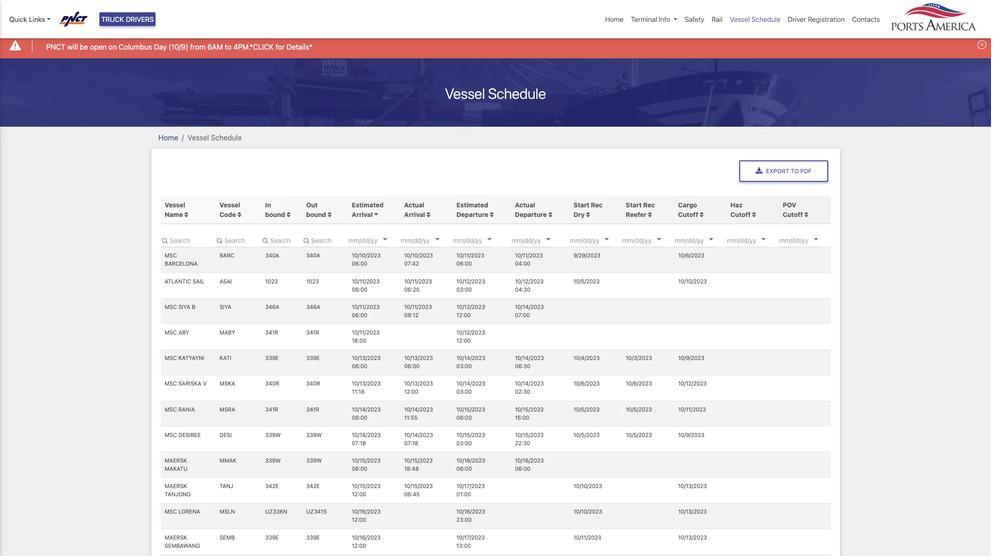 Task type: locate. For each thing, give the bounding box(es) containing it.
2 estimated from the left
[[457, 201, 489, 209]]

rec left start rec reefer
[[591, 201, 603, 209]]

10/15/2023 06:00 up "10/15/2023 03:00"
[[457, 406, 486, 421]]

msc barcelona
[[165, 253, 198, 268]]

open calendar image for eighth mm/dd/yy field
[[762, 239, 766, 241]]

8 mm/dd/yy field from the left
[[727, 234, 781, 247]]

0 horizontal spatial rec
[[591, 201, 603, 209]]

0 horizontal spatial 1023
[[265, 278, 278, 285]]

1 horizontal spatial open calendar image
[[762, 239, 766, 241]]

vessel schedule
[[730, 15, 781, 23], [445, 85, 546, 102], [188, 134, 242, 142]]

2 open calendar image from the left
[[435, 239, 440, 241]]

start for reefer
[[626, 201, 642, 209]]

0 vertical spatial 10/16/2023 12:00
[[352, 509, 381, 524]]

04:30
[[515, 286, 531, 293]]

0 vertical spatial maersk
[[165, 458, 187, 465]]

actual for actual arrival
[[404, 201, 425, 209]]

schedule
[[752, 15, 781, 23], [488, 85, 546, 102], [211, 134, 242, 142]]

mm/dd/yy field down haz cutoff
[[727, 234, 781, 247]]

2 10/16/2023 12:00 from the top
[[352, 535, 381, 550]]

cutoff for pov
[[783, 211, 803, 218]]

1 10/13/2023 06:00 from the left
[[352, 355, 381, 370]]

1 horizontal spatial vessel schedule
[[445, 85, 546, 102]]

10/14/2023 07:18 down "11:55"
[[404, 432, 433, 447]]

quick
[[9, 15, 27, 23]]

10/16/2023 12:00
[[352, 509, 381, 524], [352, 535, 381, 550]]

actual for actual departure
[[515, 201, 535, 209]]

mm/dd/yy field down "cargo cutoff"
[[674, 234, 729, 247]]

1 vertical spatial 10/11/2023 06:00
[[352, 278, 380, 293]]

siya down the asai
[[220, 304, 232, 311]]

1 rec from the left
[[591, 201, 603, 209]]

07:18
[[352, 440, 366, 447], [404, 440, 418, 447]]

0 horizontal spatial start
[[574, 201, 590, 209]]

3 open calendar image from the left
[[488, 239, 492, 241]]

0 vertical spatial home
[[606, 15, 624, 23]]

name
[[165, 211, 183, 218]]

cutoff down haz
[[731, 211, 751, 218]]

maersk for maersk makatu
[[165, 458, 187, 465]]

1 vertical spatial home
[[159, 134, 178, 142]]

11:55
[[404, 415, 418, 421]]

0 horizontal spatial cutoff
[[679, 211, 699, 218]]

terminal info
[[631, 15, 671, 23]]

2 10/12/2023 12:00 from the top
[[457, 330, 485, 345]]

0 vertical spatial 10/17/2023
[[457, 483, 485, 490]]

cutoff down the pov
[[783, 211, 803, 218]]

1 horizontal spatial 07:18
[[404, 440, 418, 447]]

13:00
[[457, 543, 471, 550]]

0 horizontal spatial open calendar image
[[546, 239, 551, 241]]

export
[[767, 168, 790, 175]]

bound down out
[[306, 211, 326, 218]]

2 mm/dd/yy field from the left
[[400, 234, 455, 247]]

estimated departure
[[457, 201, 489, 218]]

1 horizontal spatial 340r
[[306, 381, 320, 388]]

barc
[[220, 253, 234, 259]]

1 horizontal spatial schedule
[[488, 85, 546, 102]]

arrival inside estimated arrival
[[352, 211, 373, 218]]

in
[[265, 201, 271, 209]]

0 horizontal spatial departure
[[457, 211, 489, 218]]

339e
[[265, 355, 279, 362], [306, 355, 320, 362], [265, 535, 279, 541], [306, 535, 320, 541]]

3 mm/dd/yy field from the left
[[452, 234, 507, 247]]

10/17/2023 for 13:00
[[457, 535, 485, 541]]

1 horizontal spatial actual
[[515, 201, 535, 209]]

10/11/2023 06:00 up 10/11/2023 18:00
[[352, 304, 380, 319]]

rania
[[179, 406, 195, 413]]

quick links link
[[9, 14, 51, 24]]

2 10/17/2023 from the top
[[457, 535, 485, 541]]

1 departure from the left
[[457, 211, 489, 218]]

desiree
[[179, 432, 201, 439]]

2 start from the left
[[626, 201, 642, 209]]

msc left lorena
[[165, 509, 177, 516]]

1023
[[265, 278, 278, 285], [306, 278, 319, 285]]

2 10/14/2023 03:00 from the top
[[457, 381, 486, 396]]

0 horizontal spatial 340a
[[265, 253, 279, 259]]

mm/dd/yy field up 9/29/2023
[[569, 234, 624, 247]]

maersk up the tanjong
[[165, 483, 187, 490]]

maersk inside 'maersk sembawang'
[[165, 535, 187, 541]]

mska
[[220, 381, 235, 388]]

10/13/2023 06:00 down 18:00
[[352, 355, 381, 370]]

mm/dd/yy field up 10/11/2023 04:00
[[511, 234, 566, 247]]

5 msc from the top
[[165, 381, 177, 388]]

open calendar image for 3rd mm/dd/yy field from the left
[[488, 239, 492, 241]]

1 horizontal spatial 342e
[[306, 483, 320, 490]]

2 10/9/2023 from the top
[[679, 432, 705, 439]]

estimated inside estimated departure
[[457, 201, 489, 209]]

vessel inside vessel schedule link
[[730, 15, 750, 23]]

2 340r from the left
[[306, 381, 320, 388]]

0 horizontal spatial 10/16/2023 06:00
[[457, 458, 486, 473]]

10/14/2023 11:55
[[404, 406, 433, 421]]

open calendar image for seventh mm/dd/yy field from left
[[709, 239, 714, 241]]

0 horizontal spatial 340r
[[265, 381, 279, 388]]

2 open calendar image from the left
[[762, 239, 766, 241]]

maersk for maersk sembawang
[[165, 535, 187, 541]]

2 vertical spatial maersk
[[165, 535, 187, 541]]

msc left katyayni
[[165, 355, 177, 362]]

06:00 inside 10/10/2023 06:00
[[352, 261, 368, 268]]

2 maersk from the top
[[165, 483, 187, 490]]

msc for msc siya b
[[165, 304, 177, 311]]

home link
[[602, 10, 628, 28], [159, 134, 178, 142]]

terminal
[[631, 15, 657, 23]]

15:00
[[515, 415, 530, 421]]

1 vertical spatial 10/16/2023 12:00
[[352, 535, 381, 550]]

10/11/2023 06:00 down 10/10/2023 06:00
[[352, 278, 380, 293]]

1 340r from the left
[[265, 381, 279, 388]]

0 horizontal spatial home
[[159, 134, 178, 142]]

10/17/2023 up 13:00
[[457, 535, 485, 541]]

mm/dd/yy field down "reefer"
[[622, 234, 677, 247]]

9/29/2023
[[574, 253, 601, 259]]

10/15/2023 06:00 up 10/15/2023 12:00
[[352, 458, 381, 473]]

0 vertical spatial 10/12/2023 12:00
[[457, 304, 485, 319]]

download image
[[756, 168, 763, 175]]

1 horizontal spatial bound
[[306, 211, 326, 218]]

10/12/2023 12:00
[[457, 304, 485, 319], [457, 330, 485, 345]]

siya left b
[[179, 304, 190, 311]]

10/13/2023 06:00 up the 10/13/2023 12:00 on the left bottom of the page
[[404, 355, 433, 370]]

10/16/2023
[[457, 458, 486, 465], [515, 458, 544, 465], [352, 509, 381, 516], [457, 509, 486, 516], [352, 535, 381, 541]]

bound inside out bound
[[306, 211, 326, 218]]

1 open calendar image from the left
[[383, 239, 387, 241]]

10/13/2023 11:18
[[352, 381, 381, 396]]

1 horizontal spatial 10/13/2023 06:00
[[404, 355, 433, 370]]

10/17/2023
[[457, 483, 485, 490], [457, 535, 485, 541]]

10/11/2023
[[457, 253, 485, 259], [515, 253, 543, 259], [352, 278, 380, 285], [404, 278, 432, 285], [352, 304, 380, 311], [404, 304, 432, 311], [352, 330, 380, 336], [679, 406, 706, 413], [574, 535, 602, 541]]

0 vertical spatial 10/15/2023 06:00
[[457, 406, 486, 421]]

cutoff
[[679, 211, 699, 218], [731, 211, 751, 218], [783, 211, 803, 218]]

340r
[[265, 381, 279, 388], [306, 381, 320, 388]]

1 vertical spatial home link
[[159, 134, 178, 142]]

mm/dd/yy field up 10/10/2023 07:42
[[400, 234, 455, 247]]

10/14/2023 07:18 down 10/14/2023 06:00
[[352, 432, 381, 447]]

msc desiree
[[165, 432, 201, 439]]

b
[[192, 304, 196, 311]]

1 arrival from the left
[[352, 211, 373, 218]]

rail
[[712, 15, 723, 23]]

1 horizontal spatial 10/14/2023 07:18
[[404, 432, 433, 447]]

maersk for maersk tanjong
[[165, 483, 187, 490]]

msc left the aby
[[165, 330, 177, 336]]

2 msc from the top
[[165, 304, 177, 311]]

open calendar image for 9th mm/dd/yy field from the left
[[814, 239, 819, 241]]

vessel name
[[165, 201, 185, 218]]

7 open calendar image from the left
[[814, 239, 819, 241]]

2 10/16/2023 06:00 from the left
[[515, 458, 544, 473]]

vessel code
[[220, 201, 240, 218]]

0 vertical spatial vessel schedule
[[730, 15, 781, 23]]

1 10/14/2023 07:18 from the left
[[352, 432, 381, 447]]

2 vertical spatial 10/11/2023 06:00
[[352, 304, 380, 319]]

open calendar image for fourth mm/dd/yy field from left
[[546, 239, 551, 241]]

10/11/2023 06:20
[[404, 278, 432, 293]]

12:00 inside 10/15/2023 12:00
[[352, 492, 366, 498]]

actual inside actual departure
[[515, 201, 535, 209]]

10/14/2023 03:00
[[457, 355, 486, 370], [457, 381, 486, 396]]

03:00 inside '10/12/2023 03:00'
[[457, 286, 472, 293]]

0 horizontal spatial 10/15/2023 06:00
[[352, 458, 381, 473]]

2 rec from the left
[[644, 201, 655, 209]]

10/14/2023
[[515, 304, 544, 311], [457, 355, 486, 362], [515, 355, 544, 362], [457, 381, 486, 388], [515, 381, 544, 388], [352, 406, 381, 413], [404, 406, 433, 413], [352, 432, 381, 439], [404, 432, 433, 439]]

10/12/2023 12:00 for 10/11/2023 06:00
[[457, 304, 485, 319]]

terminal info link
[[628, 10, 682, 28]]

0 horizontal spatial 07:18
[[352, 440, 366, 447]]

cutoff down cargo
[[679, 211, 699, 218]]

v
[[203, 381, 207, 388]]

1 horizontal spatial 340a
[[306, 253, 320, 259]]

haz
[[731, 201, 743, 209]]

0 vertical spatial 10/9/2023
[[679, 355, 705, 362]]

2 340a from the left
[[306, 253, 320, 259]]

12:00 inside the 10/13/2023 12:00
[[404, 389, 419, 396]]

0 horizontal spatial siya
[[179, 304, 190, 311]]

vessel schedule link
[[727, 10, 785, 28]]

18:00
[[352, 338, 367, 345]]

out bound
[[306, 201, 328, 218]]

7 msc from the top
[[165, 432, 177, 439]]

4 open calendar image from the left
[[605, 239, 609, 241]]

actual
[[404, 201, 425, 209], [515, 201, 535, 209]]

10/11/2023 06:00 for 10/11/2023 06:20
[[352, 278, 380, 293]]

2 horizontal spatial schedule
[[752, 15, 781, 23]]

mm/dd/yy field down estimated departure
[[452, 234, 507, 247]]

5 open calendar image from the left
[[657, 239, 662, 241]]

1 maersk from the top
[[165, 458, 187, 465]]

in bound
[[265, 201, 287, 218]]

9 mm/dd/yy field from the left
[[779, 234, 834, 247]]

10/17/2023 up 01:00
[[457, 483, 485, 490]]

2 vertical spatial schedule
[[211, 134, 242, 142]]

3 03:00 from the top
[[457, 389, 472, 396]]

msc sariska v
[[165, 381, 207, 388]]

1 1023 from the left
[[265, 278, 278, 285]]

0 horizontal spatial actual
[[404, 201, 425, 209]]

reefer
[[626, 211, 647, 218]]

1 horizontal spatial 10/16/2023 06:00
[[515, 458, 544, 473]]

0 horizontal spatial estimated
[[352, 201, 384, 209]]

10/14/2023 06:30
[[515, 355, 544, 370]]

1 vertical spatial 10/17/2023
[[457, 535, 485, 541]]

10/16/2023 06:00 down the 22:30
[[515, 458, 544, 473]]

03:00
[[457, 286, 472, 293], [457, 363, 472, 370], [457, 389, 472, 396], [457, 440, 472, 447]]

rec
[[591, 201, 603, 209], [644, 201, 655, 209]]

msc left rania
[[165, 406, 177, 413]]

1 10/14/2023 03:00 from the top
[[457, 355, 486, 370]]

start inside start rec dry
[[574, 201, 590, 209]]

1 horizontal spatial start
[[626, 201, 642, 209]]

7 mm/dd/yy field from the left
[[674, 234, 729, 247]]

10/11/2023 06:00 for 10/11/2023 08:12
[[352, 304, 380, 319]]

departure for estimated
[[457, 211, 489, 218]]

10/11/2023 06:00 up '10/12/2023 03:00'
[[457, 253, 485, 268]]

contacts link
[[849, 10, 884, 28]]

msc left sariska
[[165, 381, 177, 388]]

0 horizontal spatial 10/6/2023
[[574, 381, 600, 388]]

katyayni
[[179, 355, 204, 362]]

2 cutoff from the left
[[731, 211, 751, 218]]

1 vertical spatial 10/9/2023
[[679, 432, 705, 439]]

0 horizontal spatial vessel schedule
[[188, 134, 242, 142]]

1 horizontal spatial home
[[606, 15, 624, 23]]

6 open calendar image from the left
[[709, 239, 714, 241]]

rec inside start rec dry
[[591, 201, 603, 209]]

342e up uz336n
[[265, 483, 279, 490]]

1 vertical spatial 10/12/2023 12:00
[[457, 330, 485, 345]]

03:00 inside "10/15/2023 03:00"
[[457, 440, 472, 447]]

4 msc from the top
[[165, 355, 177, 362]]

340a
[[265, 253, 279, 259], [306, 253, 320, 259]]

estimated for arrival
[[352, 201, 384, 209]]

1 horizontal spatial rec
[[644, 201, 655, 209]]

mm/dd/yy field down the pov cutoff
[[779, 234, 834, 247]]

mm/dd/yy field up 10/10/2023 06:00
[[348, 234, 402, 247]]

03:00 for 10/13/2023 12:00
[[457, 389, 472, 396]]

10/6/2023
[[679, 253, 705, 259], [574, 381, 600, 388], [626, 381, 653, 388]]

1 horizontal spatial departure
[[515, 211, 547, 218]]

0 horizontal spatial 10/14/2023 07:18
[[352, 432, 381, 447]]

3 msc from the top
[[165, 330, 177, 336]]

atlantic sail
[[165, 278, 205, 285]]

2 siya from the left
[[220, 304, 232, 311]]

1 vertical spatial maersk
[[165, 483, 187, 490]]

10/9/2023
[[679, 355, 705, 362], [679, 432, 705, 439]]

departure for actual
[[515, 211, 547, 218]]

msc left b
[[165, 304, 177, 311]]

quick links
[[9, 15, 45, 23]]

2 346a from the left
[[306, 304, 321, 311]]

estimated
[[352, 201, 384, 209], [457, 201, 489, 209]]

1 vertical spatial 10/14/2023 03:00
[[457, 381, 486, 396]]

4 03:00 from the top
[[457, 440, 472, 447]]

pnct will be open on columbus day (10/9) from 6am to 4pm.*click for details* link
[[46, 41, 313, 52]]

6 msc from the top
[[165, 406, 177, 413]]

1 10/17/2023 from the top
[[457, 483, 485, 490]]

10/11/2023 18:00
[[352, 330, 380, 345]]

cargo cutoff
[[679, 201, 699, 218]]

maersk inside maersk makatu
[[165, 458, 187, 465]]

1 342e from the left
[[265, 483, 279, 490]]

haz cutoff
[[731, 201, 751, 218]]

0 horizontal spatial 10/13/2023 06:00
[[352, 355, 381, 370]]

07:18 up 10/15/2023 18:48 on the left bottom of the page
[[404, 440, 418, 447]]

10/12/2023 for 341r
[[457, 330, 485, 336]]

1 start from the left
[[574, 201, 590, 209]]

msc
[[165, 253, 177, 259], [165, 304, 177, 311], [165, 330, 177, 336], [165, 355, 177, 362], [165, 381, 177, 388], [165, 406, 177, 413], [165, 432, 177, 439], [165, 509, 177, 516]]

actual inside actual arrival
[[404, 201, 425, 209]]

8 msc from the top
[[165, 509, 177, 516]]

2 horizontal spatial vessel schedule
[[730, 15, 781, 23]]

0 horizontal spatial schedule
[[211, 134, 242, 142]]

4 mm/dd/yy field from the left
[[511, 234, 566, 247]]

maersk up makatu
[[165, 458, 187, 465]]

msc for msc barcelona
[[165, 253, 177, 259]]

1 vertical spatial 10/15/2023 06:00
[[352, 458, 381, 473]]

10/12/2023 for 1023
[[457, 278, 485, 285]]

open calendar image
[[383, 239, 387, 241], [435, 239, 440, 241], [488, 239, 492, 241], [605, 239, 609, 241], [657, 239, 662, 241], [709, 239, 714, 241], [814, 239, 819, 241]]

rec for start rec dry
[[591, 201, 603, 209]]

None field
[[160, 234, 191, 247], [215, 234, 245, 247], [261, 234, 291, 247], [302, 234, 332, 247], [160, 234, 191, 247], [215, 234, 245, 247], [261, 234, 291, 247], [302, 234, 332, 247]]

close image
[[978, 40, 987, 49]]

1 open calendar image from the left
[[546, 239, 551, 241]]

2 actual from the left
[[515, 201, 535, 209]]

1 bound from the left
[[265, 211, 285, 218]]

pnct will be open on columbus day (10/9) from 6am to 4pm.*click for details*
[[46, 43, 313, 51]]

1 10/16/2023 12:00 from the top
[[352, 509, 381, 524]]

0 horizontal spatial 346a
[[265, 304, 279, 311]]

open calendar image
[[546, 239, 551, 241], [762, 239, 766, 241]]

2 arrival from the left
[[404, 211, 425, 218]]

07:18 down 10/14/2023 06:00
[[352, 440, 366, 447]]

0 horizontal spatial bound
[[265, 211, 285, 218]]

rec up "reefer"
[[644, 201, 655, 209]]

1 horizontal spatial cutoff
[[731, 211, 751, 218]]

1 03:00 from the top
[[457, 286, 472, 293]]

1 actual from the left
[[404, 201, 425, 209]]

msc inside msc barcelona
[[165, 253, 177, 259]]

342e
[[265, 483, 279, 490], [306, 483, 320, 490]]

0 horizontal spatial arrival
[[352, 211, 373, 218]]

start
[[574, 201, 590, 209], [626, 201, 642, 209]]

2 horizontal spatial 10/6/2023
[[679, 253, 705, 259]]

0 vertical spatial schedule
[[752, 15, 781, 23]]

3 maersk from the top
[[165, 535, 187, 541]]

bound down in
[[265, 211, 285, 218]]

info
[[659, 15, 671, 23]]

1 10/12/2023 12:00 from the top
[[457, 304, 485, 319]]

start up dry at the right
[[574, 201, 590, 209]]

339w
[[265, 432, 281, 439], [306, 432, 322, 439], [265, 458, 281, 465], [306, 458, 322, 465]]

2 bound from the left
[[306, 211, 326, 218]]

10/13/2023
[[352, 355, 381, 362], [404, 355, 433, 362], [352, 381, 381, 388], [404, 381, 433, 388], [679, 483, 707, 490], [679, 509, 707, 516], [679, 535, 707, 541]]

maersk inside maersk tanjong
[[165, 483, 187, 490]]

342e up uz341s
[[306, 483, 320, 490]]

06:00 inside 10/14/2023 06:00
[[352, 415, 368, 421]]

code
[[220, 211, 236, 218]]

3 cutoff from the left
[[783, 211, 803, 218]]

mm/dd/yy field
[[348, 234, 402, 247], [400, 234, 455, 247], [452, 234, 507, 247], [511, 234, 566, 247], [569, 234, 624, 247], [622, 234, 677, 247], [674, 234, 729, 247], [727, 234, 781, 247], [779, 234, 834, 247]]

1 horizontal spatial estimated
[[457, 201, 489, 209]]

10/10/2023
[[352, 253, 381, 259], [404, 253, 433, 259], [679, 278, 707, 285], [574, 483, 603, 490], [574, 509, 603, 516]]

open calendar image for fourth mm/dd/yy field from the right
[[657, 239, 662, 241]]

msc left desiree
[[165, 432, 177, 439]]

1 estimated from the left
[[352, 201, 384, 209]]

2 departure from the left
[[515, 211, 547, 218]]

start up "reefer"
[[626, 201, 642, 209]]

0 vertical spatial home link
[[602, 10, 628, 28]]

bound inside the in bound
[[265, 211, 285, 218]]

1 msc from the top
[[165, 253, 177, 259]]

msc up barcelona
[[165, 253, 177, 259]]

2 03:00 from the top
[[457, 363, 472, 370]]

2 horizontal spatial cutoff
[[783, 211, 803, 218]]

1 horizontal spatial arrival
[[404, 211, 425, 218]]

2 07:18 from the left
[[404, 440, 418, 447]]

1 horizontal spatial 1023
[[306, 278, 319, 285]]

aby
[[179, 330, 189, 336]]

1 horizontal spatial 346a
[[306, 304, 321, 311]]

10/16/2023 06:00 down "10/15/2023 03:00"
[[457, 458, 486, 473]]

1 10/9/2023 from the top
[[679, 355, 705, 362]]

1 cutoff from the left
[[679, 211, 699, 218]]

open calendar image for eighth mm/dd/yy field from the right
[[435, 239, 440, 241]]

msc lorena
[[165, 509, 200, 516]]

start inside start rec reefer
[[626, 201, 642, 209]]

0 vertical spatial 10/14/2023 03:00
[[457, 355, 486, 370]]

10/12/2023 12:00 for 10/11/2023 18:00
[[457, 330, 485, 345]]

maersk makatu
[[165, 458, 188, 473]]

export to pdf link
[[740, 160, 829, 182]]

1 horizontal spatial siya
[[220, 304, 232, 311]]

rec inside start rec reefer
[[644, 201, 655, 209]]

0 horizontal spatial 342e
[[265, 483, 279, 490]]

maersk up sembawang
[[165, 535, 187, 541]]



Task type: vqa. For each thing, say whether or not it's contained in the screenshot.
'12:00' inside the the 10/15/2023 12:00
yes



Task type: describe. For each thing, give the bounding box(es) containing it.
10/5/2023 for 10/15/2023 22:30
[[574, 432, 600, 439]]

1 mm/dd/yy field from the left
[[348, 234, 402, 247]]

06:20
[[404, 286, 420, 293]]

arrival for actual arrival
[[404, 211, 425, 218]]

rec for start rec reefer
[[644, 201, 655, 209]]

safety
[[685, 15, 705, 23]]

start for dry
[[574, 201, 590, 209]]

10/9/2023 for 10/3/2023
[[679, 355, 705, 362]]

2 10/13/2023 06:00 from the left
[[404, 355, 433, 370]]

03:00 for 10/14/2023 07:18
[[457, 440, 472, 447]]

atlantic
[[165, 278, 191, 285]]

10/12/2023 03:00
[[457, 278, 485, 293]]

10/11/2023 08:12
[[404, 304, 432, 319]]

1 horizontal spatial 10/6/2023
[[626, 381, 653, 388]]

01:00
[[457, 492, 471, 498]]

10/10/2023 06:00
[[352, 253, 381, 268]]

1 346a from the left
[[265, 304, 279, 311]]

cutoff for haz
[[731, 211, 751, 218]]

driver
[[788, 15, 807, 23]]

10/10/2023 07:42
[[404, 253, 433, 268]]

5 mm/dd/yy field from the left
[[569, 234, 624, 247]]

for
[[276, 43, 285, 51]]

msc katyayni
[[165, 355, 204, 362]]

4pm.*click
[[234, 43, 274, 51]]

uz336n
[[265, 509, 287, 516]]

open calendar image for first mm/dd/yy field from the left
[[383, 239, 387, 241]]

10/14/2023 03:00 for 10/13/2023 12:00
[[457, 381, 486, 396]]

start rec reefer
[[626, 201, 655, 218]]

cutoff for cargo
[[679, 211, 699, 218]]

to
[[225, 43, 232, 51]]

10/16/2023 12:00 for 339e
[[352, 535, 381, 550]]

semb
[[220, 535, 235, 541]]

10/16/2023 12:00 for uz341s
[[352, 509, 381, 524]]

safety link
[[682, 10, 708, 28]]

bound for out
[[306, 211, 326, 218]]

estimated for departure
[[457, 201, 489, 209]]

drivers
[[126, 15, 154, 23]]

1 10/16/2023 06:00 from the left
[[457, 458, 486, 473]]

maersk sembawang
[[165, 535, 200, 550]]

msc for msc aby
[[165, 330, 177, 336]]

10/13/2023 12:00
[[404, 381, 433, 396]]

11:18
[[352, 389, 365, 396]]

out
[[306, 201, 318, 209]]

2 1023 from the left
[[306, 278, 319, 285]]

rail link
[[708, 10, 727, 28]]

0 vertical spatial 10/11/2023 06:00
[[457, 253, 485, 268]]

06:30
[[515, 363, 531, 370]]

maersk tanjong
[[165, 483, 191, 498]]

asai
[[220, 278, 232, 285]]

10/12/2023 for 346a
[[457, 304, 485, 311]]

2 342e from the left
[[306, 483, 320, 490]]

1 07:18 from the left
[[352, 440, 366, 447]]

columbus
[[119, 43, 152, 51]]

10/4/2023
[[574, 355, 600, 362]]

pnct
[[46, 43, 65, 51]]

msc for msc katyayni
[[165, 355, 177, 362]]

07:42
[[404, 261, 419, 268]]

1 siya from the left
[[179, 304, 190, 311]]

details*
[[287, 43, 313, 51]]

10/5/2023 for 10/15/2023 15:00
[[574, 406, 600, 413]]

kati
[[220, 355, 231, 362]]

msc for msc lorena
[[165, 509, 177, 516]]

10/15/2023 18:48
[[404, 458, 433, 473]]

pnct will be open on columbus day (10/9) from 6am to 4pm.*click for details* alert
[[0, 34, 992, 58]]

1 vertical spatial schedule
[[488, 85, 546, 102]]

6 mm/dd/yy field from the left
[[622, 234, 677, 247]]

2 10/14/2023 07:18 from the left
[[404, 432, 433, 447]]

2 vertical spatial vessel schedule
[[188, 134, 242, 142]]

msc for msc sariska v
[[165, 381, 177, 388]]

barcelona
[[165, 261, 198, 268]]

(10/9)
[[169, 43, 188, 51]]

10/15/2023 06:45
[[404, 483, 433, 498]]

from
[[190, 43, 206, 51]]

10/15/2023 22:30
[[515, 432, 544, 447]]

driver registration
[[788, 15, 845, 23]]

10/17/2023 13:00
[[457, 535, 485, 550]]

maby
[[220, 330, 235, 336]]

cargo
[[679, 201, 698, 209]]

10/14/2023 03:00 for 10/13/2023 06:00
[[457, 355, 486, 370]]

msc rania
[[165, 406, 195, 413]]

truck drivers
[[101, 15, 154, 23]]

pdf
[[801, 168, 812, 175]]

registration
[[808, 15, 845, 23]]

10/17/2023 for 01:00
[[457, 483, 485, 490]]

uz341s
[[306, 509, 327, 516]]

msc aby
[[165, 330, 189, 336]]

desi
[[220, 432, 232, 439]]

10/16/2023 23:00
[[457, 509, 486, 524]]

mmak
[[220, 458, 237, 465]]

03:00 for 10/11/2023 06:20
[[457, 286, 472, 293]]

lorena
[[179, 509, 200, 516]]

start rec dry
[[574, 201, 603, 218]]

truck drivers link
[[100, 12, 156, 26]]

will
[[67, 43, 78, 51]]

open calendar image for fifth mm/dd/yy field from right
[[605, 239, 609, 241]]

bound for in
[[265, 211, 285, 218]]

0 horizontal spatial home link
[[159, 134, 178, 142]]

10/17/2023 01:00
[[457, 483, 485, 498]]

arrival for estimated arrival
[[352, 211, 373, 218]]

actual arrival
[[404, 201, 425, 218]]

1 340a from the left
[[265, 253, 279, 259]]

to
[[791, 168, 799, 175]]

day
[[154, 43, 167, 51]]

06:45
[[404, 492, 420, 498]]

10/9/2023 for 10/5/2023
[[679, 432, 705, 439]]

08:12
[[404, 312, 419, 319]]

10/5/2023 for 10/12/2023 04:30
[[574, 278, 600, 285]]

10/3/2023
[[626, 355, 652, 362]]

03:00 for 10/13/2023 06:00
[[457, 363, 472, 370]]

18:48
[[404, 466, 419, 473]]

07:00
[[515, 312, 530, 319]]

be
[[80, 43, 88, 51]]

export to pdf
[[767, 168, 812, 175]]

msln
[[220, 509, 235, 516]]

truck
[[101, 15, 124, 23]]

10/14/2023 06:00
[[352, 406, 381, 421]]

estimated arrival
[[352, 201, 384, 218]]

10/15/2023 12:00
[[352, 483, 381, 498]]

1 horizontal spatial 10/15/2023 06:00
[[457, 406, 486, 421]]

10/14/2023 02:30
[[515, 381, 544, 396]]

10/11/2023 04:00
[[515, 253, 543, 268]]

02:30
[[515, 389, 531, 396]]

msc for msc rania
[[165, 406, 177, 413]]

23:00
[[457, 517, 472, 524]]

1 vertical spatial vessel schedule
[[445, 85, 546, 102]]

10/15/2023 15:00
[[515, 406, 544, 421]]

msc for msc desiree
[[165, 432, 177, 439]]

sembawang
[[165, 543, 200, 550]]

makatu
[[165, 466, 188, 473]]

1 horizontal spatial home link
[[602, 10, 628, 28]]



